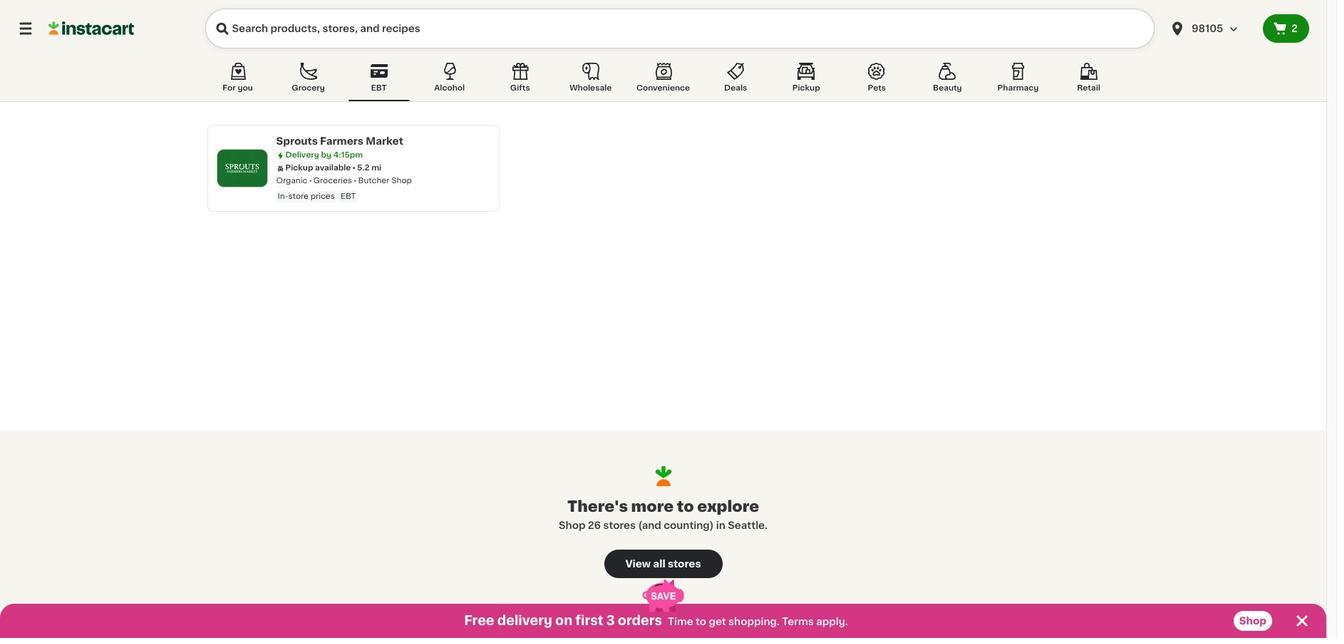 Task type: locate. For each thing, give the bounding box(es) containing it.
to
[[677, 499, 694, 514], [696, 617, 707, 627]]

0 horizontal spatial stores
[[604, 520, 636, 530]]

(and
[[638, 520, 662, 530]]

stores right all
[[668, 559, 701, 569]]

time
[[668, 617, 694, 627]]

to left get
[[696, 617, 707, 627]]

0 vertical spatial to
[[677, 499, 694, 514]]

2
[[1292, 24, 1298, 34]]

None search field
[[205, 9, 1155, 48]]

to up the counting) on the bottom of the page
[[677, 499, 694, 514]]

pickup down delivery
[[286, 164, 313, 172]]

beauty
[[933, 84, 962, 92]]

grocery button
[[278, 60, 339, 101]]

98105
[[1192, 24, 1224, 34]]

save image
[[642, 579, 684, 612]]

2 horizontal spatial shop
[[1240, 616, 1267, 626]]

shop
[[392, 177, 412, 185], [559, 520, 586, 530], [1240, 616, 1267, 626]]

convenience
[[637, 84, 690, 92]]

shop right butcher
[[392, 177, 412, 185]]

pharmacy button
[[988, 60, 1049, 101]]

delivery
[[497, 615, 552, 627]]

pickup
[[793, 84, 820, 92], [286, 164, 313, 172]]

available
[[315, 164, 351, 172]]

2 vertical spatial shop
[[1240, 616, 1267, 626]]

mi
[[372, 164, 382, 172]]

Search field
[[205, 9, 1155, 48]]

98105 button
[[1161, 9, 1263, 48]]

free delivery on first 3 orders time to get shopping. terms apply.
[[464, 615, 848, 627]]

1 horizontal spatial stores
[[668, 559, 701, 569]]

all
[[653, 559, 666, 569]]

ebt up market
[[371, 84, 387, 92]]

organic
[[276, 177, 308, 185]]

0 horizontal spatial pickup
[[286, 164, 313, 172]]

more
[[631, 499, 674, 514]]

market
[[366, 136, 403, 146]]

0 horizontal spatial to
[[677, 499, 694, 514]]

1 vertical spatial ebt
[[341, 193, 356, 200]]

0 horizontal spatial ebt
[[341, 193, 356, 200]]

pets button
[[847, 60, 908, 101]]

there's more to explore shop 26 stores (and counting) in seattle.
[[559, 499, 768, 530]]

3
[[607, 615, 615, 627]]

shop left 26 in the left of the page
[[559, 520, 586, 530]]

1 horizontal spatial pickup
[[793, 84, 820, 92]]

shopping.
[[729, 617, 780, 627]]

pickup for pickup available
[[286, 164, 313, 172]]

sprouts farmers market
[[276, 136, 403, 146]]

1 vertical spatial pickup
[[286, 164, 313, 172]]

pickup right deals
[[793, 84, 820, 92]]

1 horizontal spatial ebt
[[371, 84, 387, 92]]

stores
[[604, 520, 636, 530], [668, 559, 701, 569]]

ebt button
[[348, 60, 410, 101]]

gifts
[[510, 84, 530, 92]]

butcher
[[358, 177, 390, 185]]

to inside free delivery on first 3 orders time to get shopping. terms apply.
[[696, 617, 707, 627]]

view all stores
[[626, 559, 701, 569]]

0 vertical spatial pickup
[[793, 84, 820, 92]]

sprouts farmers market logo image
[[224, 150, 261, 187]]

seattle.
[[728, 520, 768, 530]]

pickup inside button
[[793, 84, 820, 92]]

organic groceries butcher shop
[[276, 177, 412, 185]]

view all stores button
[[604, 550, 723, 578]]

shop inside shop button
[[1240, 616, 1267, 626]]

delivery by 4:15pm
[[286, 151, 363, 159]]

farmers
[[320, 136, 364, 146]]

shop left close image
[[1240, 616, 1267, 626]]

pets
[[868, 84, 886, 92]]

98105 button
[[1169, 9, 1255, 48]]

store
[[288, 193, 309, 200]]

1 horizontal spatial shop
[[559, 520, 586, 530]]

delivery
[[286, 151, 319, 159]]

0 vertical spatial stores
[[604, 520, 636, 530]]

pickup button
[[776, 60, 837, 101]]

0 vertical spatial ebt
[[371, 84, 387, 92]]

ebt
[[371, 84, 387, 92], [341, 193, 356, 200]]

deals button
[[705, 60, 767, 101]]

prices
[[311, 193, 335, 200]]

1 vertical spatial shop
[[559, 520, 586, 530]]

to inside there's more to explore shop 26 stores (and counting) in seattle.
[[677, 499, 694, 514]]

alcohol
[[434, 84, 465, 92]]

0 vertical spatial shop
[[392, 177, 412, 185]]

wholesale button
[[560, 60, 622, 101]]

5.2
[[357, 164, 370, 172]]

1 vertical spatial stores
[[668, 559, 701, 569]]

4:15pm
[[333, 151, 363, 159]]

ebt down the organic groceries butcher shop
[[341, 193, 356, 200]]

1 vertical spatial to
[[696, 617, 707, 627]]

on
[[555, 615, 573, 627]]

stores right 26 in the left of the page
[[604, 520, 636, 530]]

shop inside there's more to explore shop 26 stores (and counting) in seattle.
[[559, 520, 586, 530]]

terms
[[782, 617, 814, 627]]

1 horizontal spatial to
[[696, 617, 707, 627]]



Task type: vqa. For each thing, say whether or not it's contained in the screenshot.
$ 6 97
no



Task type: describe. For each thing, give the bounding box(es) containing it.
orders
[[618, 615, 662, 627]]

shop button
[[1234, 611, 1273, 631]]

deals
[[724, 84, 747, 92]]

2 button
[[1263, 14, 1310, 43]]

groceries
[[314, 177, 352, 185]]

26
[[588, 520, 601, 530]]

in-store prices ebt
[[278, 193, 356, 200]]

close image
[[1294, 612, 1311, 630]]

view all stores link
[[604, 550, 723, 578]]

for you button
[[207, 60, 268, 101]]

retail button
[[1058, 60, 1120, 101]]

0 horizontal spatial shop
[[392, 177, 412, 185]]

pickup for pickup
[[793, 84, 820, 92]]

by
[[321, 151, 332, 159]]

shop categories tab list
[[207, 60, 1120, 101]]

view
[[626, 559, 651, 569]]

you
[[238, 84, 253, 92]]

explore
[[698, 499, 760, 514]]

pickup available
[[286, 164, 351, 172]]

for
[[223, 84, 236, 92]]

there's
[[567, 499, 628, 514]]

alcohol button
[[419, 60, 480, 101]]

counting)
[[664, 520, 714, 530]]

get
[[709, 617, 726, 627]]

convenience button
[[631, 60, 696, 101]]

pharmacy
[[998, 84, 1039, 92]]

stores inside there's more to explore shop 26 stores (and counting) in seattle.
[[604, 520, 636, 530]]

apply.
[[816, 617, 848, 627]]

grocery
[[292, 84, 325, 92]]

sprouts
[[276, 136, 318, 146]]

for you
[[223, 84, 253, 92]]

in-
[[278, 193, 288, 200]]

wholesale
[[570, 84, 612, 92]]

5.2 mi
[[357, 164, 382, 172]]

in
[[716, 520, 726, 530]]

beauty button
[[917, 60, 978, 101]]

ebt inside "button"
[[371, 84, 387, 92]]

retail
[[1077, 84, 1101, 92]]

instacart image
[[48, 20, 134, 37]]

stores inside button
[[668, 559, 701, 569]]

first
[[576, 615, 604, 627]]

gifts button
[[490, 60, 551, 101]]

free
[[464, 615, 495, 627]]



